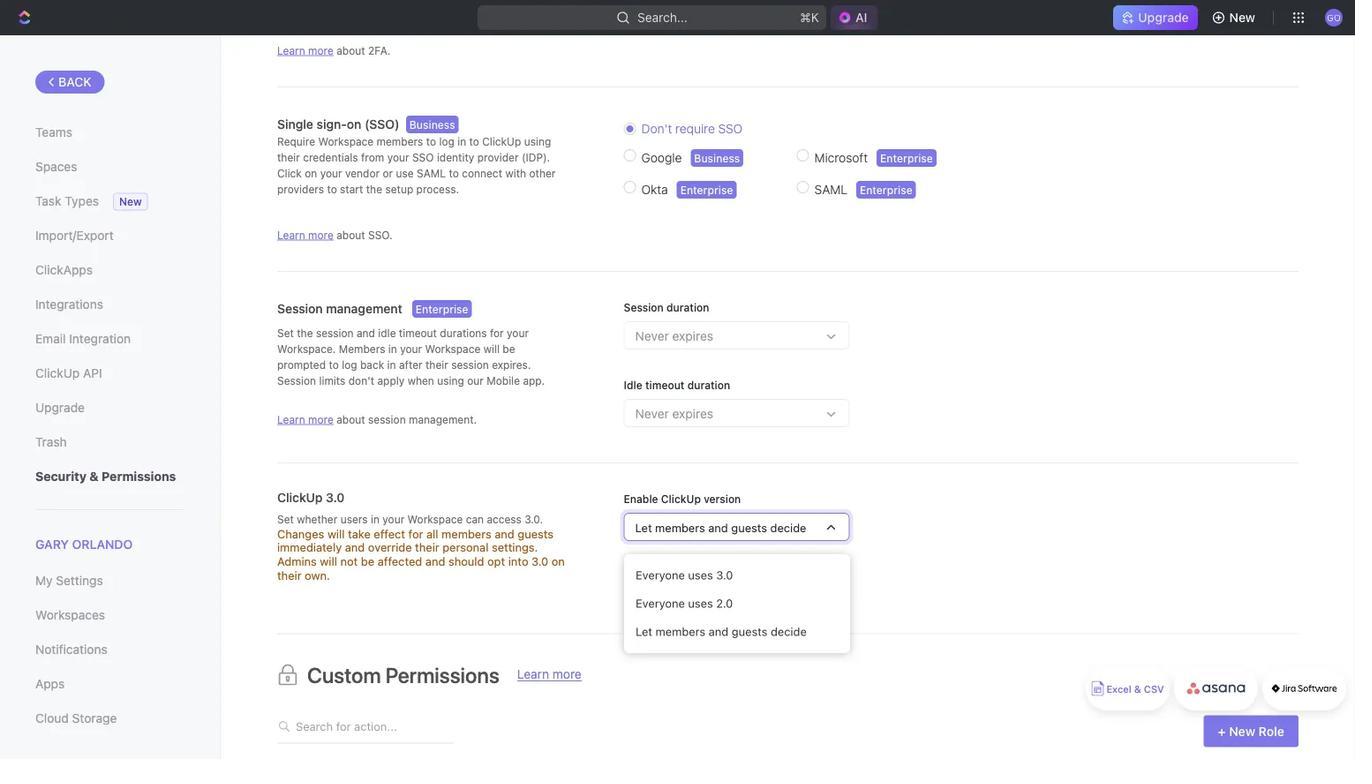 Task type: describe. For each thing, give the bounding box(es) containing it.
members inside let members and guests decide button
[[656, 625, 706, 638]]

email integration
[[35, 332, 131, 346]]

set inside set the session and idle timeout durations for your workspace. members in your workspace will be prompted to log back in after their session expires. session limits don't apply when using our mobile app.
[[277, 327, 294, 339]]

api
[[83, 366, 102, 381]]

after
[[399, 358, 423, 371]]

should
[[448, 555, 484, 568]]

require workspace members to log in to clickup using their credentials from your sso identity provider (idp). click on your vendor or use saml to connect with other providers to start the setup process.
[[277, 135, 556, 195]]

effect
[[374, 527, 405, 540]]

be inside the clickup 3.0 set whether users in your workspace can access 3.0. changes will take effect for all members and guests immediately and override their personal settings. admins will not be affected and should opt into 3.0 on their own.
[[361, 555, 374, 568]]

vendor
[[345, 167, 380, 179]]

everyone uses 2.0 button
[[631, 590, 843, 618]]

into
[[508, 555, 528, 568]]

apply
[[377, 374, 405, 387]]

don't require sso
[[641, 121, 743, 136]]

require
[[277, 135, 315, 147]]

more for learn more about sso.
[[308, 229, 334, 241]]

credentials
[[303, 151, 358, 163]]

workspaces
[[35, 608, 105, 623]]

new button
[[1205, 4, 1266, 32]]

1 horizontal spatial 3.0
[[532, 555, 548, 568]]

durations
[[440, 327, 487, 339]]

log inside set the session and idle timeout durations for your workspace. members in your workspace will be prompted to log back in after their session expires. session limits don't apply when using our mobile app.
[[342, 358, 357, 371]]

everyone for everyone uses 3.0
[[636, 569, 685, 582]]

version
[[704, 493, 741, 505]]

personal
[[443, 541, 489, 554]]

1 vertical spatial upgrade link
[[35, 393, 185, 423]]

our
[[467, 374, 484, 387]]

2 vertical spatial session
[[368, 413, 406, 426]]

(idp).
[[522, 151, 550, 163]]

learn for learn more
[[517, 667, 549, 681]]

idle
[[378, 327, 396, 339]]

spaces link
[[35, 152, 185, 182]]

own.
[[305, 568, 330, 582]]

everyone uses 3.0
[[636, 569, 733, 582]]

their inside set the session and idle timeout durations for your workspace. members in your workspace will be prompted to log back in after their session expires. session limits don't apply when using our mobile app.
[[426, 358, 448, 371]]

workspace inside the clickup 3.0 set whether users in your workspace can access 3.0. changes will take effect for all members and guests immediately and override their personal settings. admins will not be affected and should opt into 3.0 on their own.
[[407, 513, 463, 525]]

learn for learn more about sso.
[[277, 229, 305, 241]]

clickup api link
[[35, 358, 185, 388]]

my settings
[[35, 574, 103, 588]]

click
[[277, 167, 302, 179]]

setup
[[385, 183, 413, 195]]

members
[[339, 343, 385, 355]]

take
[[348, 527, 371, 540]]

don't
[[348, 374, 374, 387]]

single
[[277, 117, 313, 131]]

in up apply
[[387, 358, 396, 371]]

1 horizontal spatial sso
[[718, 121, 743, 136]]

set the session and idle timeout durations for your workspace. members in your workspace will be prompted to log back in after their session expires. session limits don't apply when using our mobile app.
[[277, 327, 545, 387]]

sign-
[[317, 117, 347, 131]]

with
[[505, 167, 526, 179]]

workspace.
[[277, 343, 336, 355]]

learn for learn more about 2fa.
[[277, 44, 305, 57]]

more for learn more about session management.
[[308, 413, 334, 426]]

members inside the clickup 3.0 set whether users in your workspace can access 3.0. changes will take effect for all members and guests immediately and override their personal settings. admins will not be affected and should opt into 3.0 on their own.
[[442, 527, 491, 540]]

session for session duration
[[624, 301, 664, 313]]

gary orlando
[[35, 537, 133, 552]]

learn more about 2fa.
[[277, 44, 391, 57]]

learn more about sso.
[[277, 229, 393, 241]]

enterprise for saml
[[860, 184, 913, 196]]

their inside require workspace members to log in to clickup using their credentials from your sso identity provider (idp). click on your vendor or use saml to connect with other providers to start the setup process.
[[277, 151, 300, 163]]

immediately
[[277, 541, 342, 554]]

(sso)
[[365, 117, 399, 131]]

and down access on the left of the page
[[495, 527, 514, 540]]

limits
[[319, 374, 345, 387]]

session management
[[277, 301, 406, 316]]

process.
[[416, 183, 459, 195]]

log inside require workspace members to log in to clickup using their credentials from your sso identity provider (idp). click on your vendor or use saml to connect with other providers to start the setup process.
[[439, 135, 455, 147]]

all
[[426, 527, 438, 540]]

use
[[396, 167, 414, 179]]

the inside require workspace members to log in to clickup using their credentials from your sso identity provider (idp). click on your vendor or use saml to connect with other providers to start the setup process.
[[366, 183, 382, 195]]

in inside require workspace members to log in to clickup using their credentials from your sso identity provider (idp). click on your vendor or use saml to connect with other providers to start the setup process.
[[457, 135, 466, 147]]

enterprise up durations
[[416, 303, 468, 315]]

and down take
[[345, 541, 365, 554]]

require
[[675, 121, 715, 136]]

to inside set the session and idle timeout durations for your workspace. members in your workspace will be prompted to log back in after their session expires. session limits don't apply when using our mobile app.
[[329, 358, 339, 371]]

cloud
[[35, 711, 69, 726]]

opt
[[487, 555, 505, 568]]

0 vertical spatial business
[[409, 118, 455, 131]]

their down admins
[[277, 568, 302, 582]]

clickup left api
[[35, 366, 80, 381]]

other
[[529, 167, 556, 179]]

& for excel
[[1134, 684, 1141, 695]]

enable clickup version
[[624, 493, 741, 505]]

everyone uses 3.0 button
[[631, 561, 843, 590]]

excel & csv link
[[1086, 667, 1170, 711]]

integrations
[[35, 297, 103, 312]]

security & permissions link
[[35, 462, 185, 492]]

& for security
[[89, 469, 99, 484]]

settings.
[[492, 541, 538, 554]]

orlando
[[72, 537, 133, 552]]

for inside set the session and idle timeout durations for your workspace. members in your workspace will be prompted to log back in after their session expires. session limits don't apply when using our mobile app.
[[490, 327, 504, 339]]

import/export
[[35, 228, 114, 243]]

to up process. on the left top
[[426, 135, 436, 147]]

set inside the clickup 3.0 set whether users in your workspace can access 3.0. changes will take effect for all members and guests immediately and override their personal settings. admins will not be affected and should opt into 3.0 on their own.
[[277, 513, 294, 525]]

for inside the clickup 3.0 set whether users in your workspace can access 3.0. changes will take effect for all members and guests immediately and override their personal settings. admins will not be affected and should opt into 3.0 on their own.
[[408, 527, 423, 540]]

1 vertical spatial duration
[[687, 379, 730, 391]]

security & permissions
[[35, 469, 176, 484]]

idle timeout duration
[[624, 379, 730, 391]]

integrations link
[[35, 290, 185, 320]]

1 vertical spatial session
[[451, 358, 489, 371]]

let members and guests decide for let members and guests decide button
[[636, 625, 807, 638]]

learn more
[[517, 667, 582, 681]]

clickup inside require workspace members to log in to clickup using their credentials from your sso identity provider (idp). click on your vendor or use saml to connect with other providers to start the setup process.
[[482, 135, 521, 147]]

search...
[[637, 10, 688, 25]]

let for let members and guests decide dropdown button
[[635, 521, 652, 535]]

using inside set the session and idle timeout durations for your workspace. members in your workspace will be prompted to log back in after their session expires. session limits don't apply when using our mobile app.
[[437, 374, 464, 387]]

notifications
[[35, 642, 107, 657]]

2fa.
[[368, 44, 391, 57]]

email
[[35, 332, 66, 346]]

your up use
[[387, 151, 409, 163]]

identity
[[437, 151, 474, 163]]

learn more about session management.
[[277, 413, 477, 426]]

uses for 2.0
[[688, 597, 713, 610]]

0 vertical spatial upgrade link
[[1114, 5, 1198, 30]]

in inside the clickup 3.0 set whether users in your workspace can access 3.0. changes will take effect for all members and guests immediately and override their personal settings. admins will not be affected and should opt into 3.0 on their own.
[[371, 513, 380, 525]]

about for sign-
[[337, 229, 365, 241]]

2.0
[[716, 597, 733, 610]]

providers
[[277, 183, 324, 195]]

let members and guests decide for let members and guests decide dropdown button
[[635, 521, 806, 535]]



Task type: locate. For each thing, give the bounding box(es) containing it.
0 vertical spatial uses
[[688, 569, 713, 582]]

1 vertical spatial be
[[361, 555, 374, 568]]

whether
[[297, 513, 338, 525]]

cloud storage link
[[35, 704, 185, 734]]

in up 'effect'
[[371, 513, 380, 525]]

workspace down single sign-on (sso)
[[318, 135, 374, 147]]

duration up idle timeout duration
[[667, 301, 709, 313]]

0 vertical spatial about
[[337, 44, 365, 57]]

workspaces link
[[35, 601, 185, 631]]

let inside dropdown button
[[635, 521, 652, 535]]

Search for action... text field
[[291, 719, 454, 734]]

0 vertical spatial sso
[[718, 121, 743, 136]]

clickapps
[[35, 263, 93, 277]]

permissions inside 'link'
[[102, 469, 176, 484]]

session down apply
[[368, 413, 406, 426]]

members
[[377, 135, 423, 147], [655, 521, 705, 535], [442, 527, 491, 540], [656, 625, 706, 638]]

0 vertical spatial let members and guests decide
[[635, 521, 806, 535]]

timeout inside set the session and idle timeout durations for your workspace. members in your workspace will be prompted to log back in after their session expires. session limits don't apply when using our mobile app.
[[399, 327, 437, 339]]

1 vertical spatial let members and guests decide
[[636, 625, 807, 638]]

single sign-on (sso)
[[277, 117, 399, 131]]

timeout right 'idle'
[[399, 327, 437, 339]]

0 vertical spatial using
[[524, 135, 551, 147]]

on inside the clickup 3.0 set whether users in your workspace can access 3.0. changes will take effect for all members and guests immediately and override their personal settings. admins will not be affected and should opt into 3.0 on their own.
[[552, 555, 565, 568]]

gary
[[35, 537, 69, 552]]

⌘k
[[800, 10, 819, 25]]

2 horizontal spatial session
[[451, 358, 489, 371]]

1 horizontal spatial new
[[1229, 10, 1255, 25]]

decide inside dropdown button
[[770, 521, 806, 535]]

session up the "our"
[[451, 358, 489, 371]]

1 horizontal spatial saml
[[815, 182, 847, 197]]

0 vertical spatial workspace
[[318, 135, 374, 147]]

app.
[[523, 374, 545, 387]]

let inside button
[[636, 625, 652, 638]]

clickup up whether
[[277, 490, 323, 505]]

guests inside the clickup 3.0 set whether users in your workspace can access 3.0. changes will take effect for all members and guests immediately and override their personal settings. admins will not be affected and should opt into 3.0 on their own.
[[518, 527, 554, 540]]

csv
[[1144, 684, 1164, 695]]

session for session management
[[277, 301, 323, 316]]

custom permissions
[[307, 662, 500, 687]]

0 vertical spatial &
[[89, 469, 99, 484]]

will left take
[[327, 527, 345, 540]]

be
[[503, 343, 515, 355], [361, 555, 374, 568]]

2 everyone from the top
[[636, 597, 685, 610]]

back
[[58, 75, 92, 89], [360, 358, 384, 371]]

in down 'idle'
[[388, 343, 397, 355]]

&
[[89, 469, 99, 484], [1134, 684, 1141, 695]]

2 vertical spatial about
[[337, 413, 365, 426]]

0 horizontal spatial upgrade link
[[35, 393, 185, 423]]

3.0 right into
[[532, 555, 548, 568]]

the up workspace.
[[297, 327, 313, 339]]

sso inside require workspace members to log in to clickup using their credentials from your sso identity provider (idp). click on your vendor or use saml to connect with other providers to start the setup process.
[[412, 151, 434, 163]]

on right into
[[552, 555, 565, 568]]

0 vertical spatial saml
[[417, 167, 446, 179]]

1 horizontal spatial for
[[490, 327, 504, 339]]

prompted
[[277, 358, 326, 371]]

2 vertical spatial on
[[552, 555, 565, 568]]

saml down microsoft
[[815, 182, 847, 197]]

1 vertical spatial using
[[437, 374, 464, 387]]

cloud storage
[[35, 711, 117, 726]]

0 vertical spatial decide
[[770, 521, 806, 535]]

using up (idp).
[[524, 135, 551, 147]]

1 set from the top
[[277, 327, 294, 339]]

timeout right the idle
[[645, 379, 685, 391]]

0 horizontal spatial upgrade
[[35, 400, 85, 415]]

their down the all
[[415, 541, 439, 554]]

1 horizontal spatial the
[[366, 183, 382, 195]]

decide for let members and guests decide button
[[771, 625, 807, 638]]

provider
[[477, 151, 519, 163]]

1 decide from the top
[[770, 521, 806, 535]]

2 uses from the top
[[688, 597, 713, 610]]

1 vertical spatial business
[[694, 152, 740, 164]]

business up identity
[[409, 118, 455, 131]]

log up identity
[[439, 135, 455, 147]]

to left start
[[327, 183, 337, 195]]

start
[[340, 183, 363, 195]]

& right security
[[89, 469, 99, 484]]

1 vertical spatial on
[[305, 167, 317, 179]]

0 vertical spatial log
[[439, 135, 455, 147]]

on inside require workspace members to log in to clickup using their credentials from your sso identity provider (idp). click on your vendor or use saml to connect with other providers to start the setup process.
[[305, 167, 317, 179]]

trash link
[[35, 427, 185, 457]]

types
[[65, 194, 99, 208]]

session down the prompted at the left of page
[[277, 374, 316, 387]]

upgrade down clickup api
[[35, 400, 85, 415]]

sso.
[[368, 229, 393, 241]]

your up expires.
[[507, 327, 529, 339]]

teams link
[[35, 117, 185, 147]]

enterprise for microsoft
[[880, 152, 933, 164]]

session up the idle
[[624, 301, 664, 313]]

let for let members and guests decide button
[[636, 625, 652, 638]]

excel & csv
[[1107, 684, 1164, 695]]

microsoft
[[815, 151, 868, 165]]

0 vertical spatial for
[[490, 327, 504, 339]]

guests
[[731, 521, 767, 535], [518, 527, 554, 540], [732, 625, 768, 638]]

1 vertical spatial will
[[327, 527, 345, 540]]

1 horizontal spatial timeout
[[645, 379, 685, 391]]

notifications link
[[35, 635, 185, 665]]

changes
[[277, 527, 324, 540]]

guests for let members and guests decide button
[[732, 625, 768, 638]]

permissions down trash link
[[102, 469, 176, 484]]

everyone uses 2.0
[[636, 597, 733, 610]]

0 horizontal spatial session
[[316, 327, 354, 339]]

using
[[524, 135, 551, 147], [437, 374, 464, 387]]

3.0 up whether
[[326, 490, 344, 505]]

2 horizontal spatial 3.0
[[716, 569, 733, 582]]

1 vertical spatial about
[[337, 229, 365, 241]]

upgrade link up trash link
[[35, 393, 185, 423]]

members inside require workspace members to log in to clickup using their credentials from your sso identity provider (idp). click on your vendor or use saml to connect with other providers to start the setup process.
[[377, 135, 423, 147]]

new
[[1229, 10, 1255, 25], [119, 196, 142, 208]]

session duration
[[624, 301, 709, 313]]

your
[[387, 151, 409, 163], [320, 167, 342, 179], [507, 327, 529, 339], [400, 343, 422, 355], [382, 513, 405, 525]]

about for management
[[337, 413, 365, 426]]

0 vertical spatial duration
[[667, 301, 709, 313]]

0 vertical spatial back
[[58, 75, 92, 89]]

1 vertical spatial the
[[297, 327, 313, 339]]

okta
[[641, 182, 668, 197]]

1 vertical spatial &
[[1134, 684, 1141, 695]]

1 vertical spatial back
[[360, 358, 384, 371]]

0 horizontal spatial timeout
[[399, 327, 437, 339]]

and up members
[[357, 327, 375, 339]]

using inside require workspace members to log in to clickup using their credentials from your sso identity provider (idp). click on your vendor or use saml to connect with other providers to start the setup process.
[[524, 135, 551, 147]]

0 vertical spatial set
[[277, 327, 294, 339]]

0 vertical spatial upgrade
[[1138, 10, 1189, 25]]

for right durations
[[490, 327, 504, 339]]

override
[[368, 541, 412, 554]]

1 vertical spatial timeout
[[645, 379, 685, 391]]

uses for 3.0
[[688, 569, 713, 582]]

and down version
[[708, 521, 728, 535]]

let members and guests decide
[[635, 521, 806, 535], [636, 625, 807, 638]]

1 about from the top
[[337, 44, 365, 57]]

be right not
[[361, 555, 374, 568]]

and inside dropdown button
[[708, 521, 728, 535]]

members down enable clickup version
[[655, 521, 705, 535]]

1 horizontal spatial upgrade link
[[1114, 5, 1198, 30]]

0 horizontal spatial on
[[305, 167, 317, 179]]

session inside set the session and idle timeout durations for your workspace. members in your workspace will be prompted to log back in after their session expires. session limits don't apply when using our mobile app.
[[277, 374, 316, 387]]

members inside let members and guests decide dropdown button
[[655, 521, 705, 535]]

1 horizontal spatial session
[[368, 413, 406, 426]]

0 vertical spatial session
[[316, 327, 354, 339]]

0 horizontal spatial be
[[361, 555, 374, 568]]

sso up use
[[412, 151, 434, 163]]

guests down everyone uses 2.0 button
[[732, 625, 768, 638]]

enterprise right microsoft
[[880, 152, 933, 164]]

your inside the clickup 3.0 set whether users in your workspace can access 3.0. changes will take effect for all members and guests immediately and override their personal settings. admins will not be affected and should opt into 3.0 on their own.
[[382, 513, 405, 525]]

permissions
[[102, 469, 176, 484], [386, 662, 500, 687]]

will
[[483, 343, 500, 355], [327, 527, 345, 540], [320, 555, 337, 568]]

back down members
[[360, 358, 384, 371]]

their up click
[[277, 151, 300, 163]]

idle
[[624, 379, 643, 391]]

1 everyone from the top
[[636, 569, 685, 582]]

let members and guests decide inside button
[[636, 625, 807, 638]]

to up the limits
[[329, 358, 339, 371]]

2 vertical spatial 3.0
[[716, 569, 733, 582]]

will inside set the session and idle timeout durations for your workspace. members in your workspace will be prompted to log back in after their session expires. session limits don't apply when using our mobile app.
[[483, 343, 500, 355]]

1 vertical spatial everyone
[[636, 597, 685, 610]]

let members and guests decide down version
[[635, 521, 806, 535]]

0 horizontal spatial for
[[408, 527, 423, 540]]

0 horizontal spatial saml
[[417, 167, 446, 179]]

back link
[[35, 71, 105, 94]]

0 vertical spatial 3.0
[[326, 490, 344, 505]]

1 uses from the top
[[688, 569, 713, 582]]

users
[[340, 513, 368, 525]]

using left the "our"
[[437, 374, 464, 387]]

session down session management
[[316, 327, 354, 339]]

0 vertical spatial on
[[347, 117, 361, 131]]

0 vertical spatial timeout
[[399, 327, 437, 339]]

upgrade left new button
[[1138, 10, 1189, 25]]

enterprise for okta
[[680, 184, 733, 196]]

set up changes
[[277, 513, 294, 525]]

1 vertical spatial let
[[636, 625, 652, 638]]

set
[[277, 327, 294, 339], [277, 513, 294, 525]]

0 vertical spatial new
[[1229, 10, 1255, 25]]

and inside set the session and idle timeout durations for your workspace. members in your workspace will be prompted to log back in after their session expires. session limits don't apply when using our mobile app.
[[357, 327, 375, 339]]

0 horizontal spatial back
[[58, 75, 92, 89]]

more for learn more
[[552, 667, 582, 681]]

more for learn more about 2fa.
[[308, 44, 334, 57]]

workspace up the all
[[407, 513, 463, 525]]

on left (sso)
[[347, 117, 361, 131]]

will up expires.
[[483, 343, 500, 355]]

my settings link
[[35, 566, 185, 596]]

will up own.
[[320, 555, 337, 568]]

1 horizontal spatial be
[[503, 343, 515, 355]]

1 vertical spatial sso
[[412, 151, 434, 163]]

storage
[[72, 711, 117, 726]]

learn
[[277, 44, 305, 57], [277, 229, 305, 241], [277, 413, 305, 426], [517, 667, 549, 681]]

uses left 2.0
[[688, 597, 713, 610]]

1 horizontal spatial permissions
[[386, 662, 500, 687]]

to up identity
[[469, 135, 479, 147]]

back up teams
[[58, 75, 92, 89]]

0 vertical spatial everyone
[[636, 569, 685, 582]]

workspace
[[318, 135, 374, 147], [425, 343, 480, 355], [407, 513, 463, 525]]

workspace down durations
[[425, 343, 480, 355]]

their up when
[[426, 358, 448, 371]]

enterprise
[[880, 152, 933, 164], [680, 184, 733, 196], [860, 184, 913, 196], [416, 303, 468, 315]]

1 horizontal spatial &
[[1134, 684, 1141, 695]]

management
[[326, 301, 402, 316]]

2 about from the top
[[337, 229, 365, 241]]

new inside button
[[1229, 10, 1255, 25]]

0 horizontal spatial business
[[409, 118, 455, 131]]

1 vertical spatial permissions
[[386, 662, 500, 687]]

1 horizontal spatial using
[[524, 135, 551, 147]]

1 vertical spatial uses
[[688, 597, 713, 610]]

0 vertical spatial the
[[366, 183, 382, 195]]

& left csv at the right of page
[[1134, 684, 1141, 695]]

clickup inside the clickup 3.0 set whether users in your workspace can access 3.0. changes will take effect for all members and guests immediately and override their personal settings. admins will not be affected and should opt into 3.0 on their own.
[[277, 490, 323, 505]]

timeout
[[399, 327, 437, 339], [645, 379, 685, 391]]

guests down the 3.0.
[[518, 527, 554, 540]]

my
[[35, 574, 53, 588]]

let down enable
[[635, 521, 652, 535]]

0 vertical spatial permissions
[[102, 469, 176, 484]]

1 vertical spatial workspace
[[425, 343, 480, 355]]

business down require
[[694, 152, 740, 164]]

custom
[[307, 662, 381, 687]]

clickup up "provider"
[[482, 135, 521, 147]]

clickup api
[[35, 366, 102, 381]]

members down (sso)
[[377, 135, 423, 147]]

the down vendor
[[366, 183, 382, 195]]

guests inside dropdown button
[[731, 521, 767, 535]]

members down everyone uses 2.0
[[656, 625, 706, 638]]

1 horizontal spatial log
[[439, 135, 455, 147]]

everyone up everyone uses 2.0
[[636, 569, 685, 582]]

3 about from the top
[[337, 413, 365, 426]]

2 vertical spatial workspace
[[407, 513, 463, 525]]

to
[[426, 135, 436, 147], [469, 135, 479, 147], [449, 167, 459, 179], [327, 183, 337, 195], [329, 358, 339, 371]]

upgrade link left new button
[[1114, 5, 1198, 30]]

let members and guests decide down 2.0
[[636, 625, 807, 638]]

2 decide from the top
[[771, 625, 807, 638]]

in up identity
[[457, 135, 466, 147]]

or
[[383, 167, 393, 179]]

1 vertical spatial set
[[277, 513, 294, 525]]

duration right the idle
[[687, 379, 730, 391]]

workspace inside require workspace members to log in to clickup using their credentials from your sso identity provider (idp). click on your vendor or use saml to connect with other providers to start the setup process.
[[318, 135, 374, 147]]

0 horizontal spatial using
[[437, 374, 464, 387]]

members up 'personal'
[[442, 527, 491, 540]]

1 vertical spatial log
[[342, 358, 357, 371]]

0 horizontal spatial &
[[89, 469, 99, 484]]

decide up "everyone uses 3.0" button
[[770, 521, 806, 535]]

1 horizontal spatial upgrade
[[1138, 10, 1189, 25]]

and down the all
[[425, 555, 445, 568]]

learn more link for learn more about session management.
[[277, 413, 334, 426]]

about left sso.
[[337, 229, 365, 241]]

session up workspace.
[[277, 301, 323, 316]]

learn more link for learn more about sso.
[[277, 229, 334, 241]]

for left the all
[[408, 527, 423, 540]]

log up don't
[[342, 358, 357, 371]]

2 vertical spatial will
[[320, 555, 337, 568]]

3.0 inside button
[[716, 569, 733, 582]]

about down don't
[[337, 413, 365, 426]]

learn for learn more about session management.
[[277, 413, 305, 426]]

2 horizontal spatial on
[[552, 555, 565, 568]]

uses up everyone uses 2.0
[[688, 569, 713, 582]]

from
[[361, 151, 384, 163]]

and inside button
[[709, 625, 729, 638]]

& inside 'link'
[[89, 469, 99, 484]]

the inside set the session and idle timeout durations for your workspace. members in your workspace will be prompted to log back in after their session expires. session limits don't apply when using our mobile app.
[[297, 327, 313, 339]]

upgrade
[[1138, 10, 1189, 25], [35, 400, 85, 415]]

when
[[408, 374, 434, 387]]

be up expires.
[[503, 343, 515, 355]]

sso right require
[[718, 121, 743, 136]]

guests inside button
[[732, 625, 768, 638]]

0 horizontal spatial new
[[119, 196, 142, 208]]

1 horizontal spatial back
[[360, 358, 384, 371]]

3.0 up 2.0
[[716, 569, 733, 582]]

everyone for everyone uses 2.0
[[636, 597, 685, 610]]

0 horizontal spatial permissions
[[102, 469, 176, 484]]

1 vertical spatial saml
[[815, 182, 847, 197]]

clickup 3.0 set whether users in your workspace can access 3.0. changes will take effect for all members and guests immediately and override their personal settings. admins will not be affected and should opt into 3.0 on their own.
[[277, 490, 565, 582]]

let members and guests decide button
[[631, 618, 843, 646]]

0 horizontal spatial log
[[342, 358, 357, 371]]

guests down version
[[731, 521, 767, 535]]

0 horizontal spatial sso
[[412, 151, 434, 163]]

1 vertical spatial new
[[119, 196, 142, 208]]

about left 2fa.
[[337, 44, 365, 57]]

1 horizontal spatial on
[[347, 117, 361, 131]]

back inside 'link'
[[58, 75, 92, 89]]

on up providers
[[305, 167, 317, 179]]

everyone down everyone uses 3.0
[[636, 597, 685, 610]]

email integration link
[[35, 324, 185, 354]]

can
[[466, 513, 484, 525]]

1 vertical spatial upgrade
[[35, 400, 85, 415]]

1 vertical spatial for
[[408, 527, 423, 540]]

excel
[[1107, 684, 1132, 695]]

0 horizontal spatial 3.0
[[326, 490, 344, 505]]

be inside set the session and idle timeout durations for your workspace. members in your workspace will be prompted to log back in after their session expires. session limits don't apply when using our mobile app.
[[503, 343, 515, 355]]

decide for let members and guests decide dropdown button
[[770, 521, 806, 535]]

settings
[[56, 574, 103, 588]]

sso
[[718, 121, 743, 136], [412, 151, 434, 163]]

permissions up search for action... "text box"
[[386, 662, 500, 687]]

teams
[[35, 125, 72, 139]]

1 vertical spatial decide
[[771, 625, 807, 638]]

1 vertical spatial 3.0
[[532, 555, 548, 568]]

clickup right enable
[[661, 493, 701, 505]]

learn more link for learn more about 2fa.
[[277, 44, 334, 57]]

back inside set the session and idle timeout durations for your workspace. members in your workspace will be prompted to log back in after their session expires. session limits don't apply when using our mobile app.
[[360, 358, 384, 371]]

3.0.
[[525, 513, 543, 525]]

guests for let members and guests decide dropdown button
[[731, 521, 767, 535]]

enterprise right okta
[[680, 184, 733, 196]]

upgrade link
[[1114, 5, 1198, 30], [35, 393, 185, 423]]

your up after
[[400, 343, 422, 355]]

saml up process. on the left top
[[417, 167, 446, 179]]

clickapps link
[[35, 255, 185, 285]]

don't
[[641, 121, 672, 136]]

0 horizontal spatial the
[[297, 327, 313, 339]]

0 vertical spatial be
[[503, 343, 515, 355]]

your up 'effect'
[[382, 513, 405, 525]]

0 vertical spatial will
[[483, 343, 500, 355]]

your down credentials
[[320, 167, 342, 179]]

let members and guests decide inside dropdown button
[[635, 521, 806, 535]]

2 set from the top
[[277, 513, 294, 525]]

to down identity
[[449, 167, 459, 179]]

set up workspace.
[[277, 327, 294, 339]]

decide
[[770, 521, 806, 535], [771, 625, 807, 638]]

1 horizontal spatial business
[[694, 152, 740, 164]]

everyone
[[636, 569, 685, 582], [636, 597, 685, 610]]

and
[[357, 327, 375, 339], [708, 521, 728, 535], [495, 527, 514, 540], [345, 541, 365, 554], [425, 555, 445, 568], [709, 625, 729, 638]]

mobile
[[487, 374, 520, 387]]

saml inside require workspace members to log in to clickup using their credentials from your sso identity provider (idp). click on your vendor or use saml to connect with other providers to start the setup process.
[[417, 167, 446, 179]]

let down everyone uses 2.0
[[636, 625, 652, 638]]

workspace inside set the session and idle timeout durations for your workspace. members in your workspace will be prompted to log back in after their session expires. session limits don't apply when using our mobile app.
[[425, 343, 480, 355]]

task types
[[35, 194, 99, 208]]

decide inside button
[[771, 625, 807, 638]]

enterprise down microsoft
[[860, 184, 913, 196]]

uses
[[688, 569, 713, 582], [688, 597, 713, 610]]

and down 2.0
[[709, 625, 729, 638]]

connect
[[462, 167, 502, 179]]



Task type: vqa. For each thing, say whether or not it's contained in the screenshot.
Column
no



